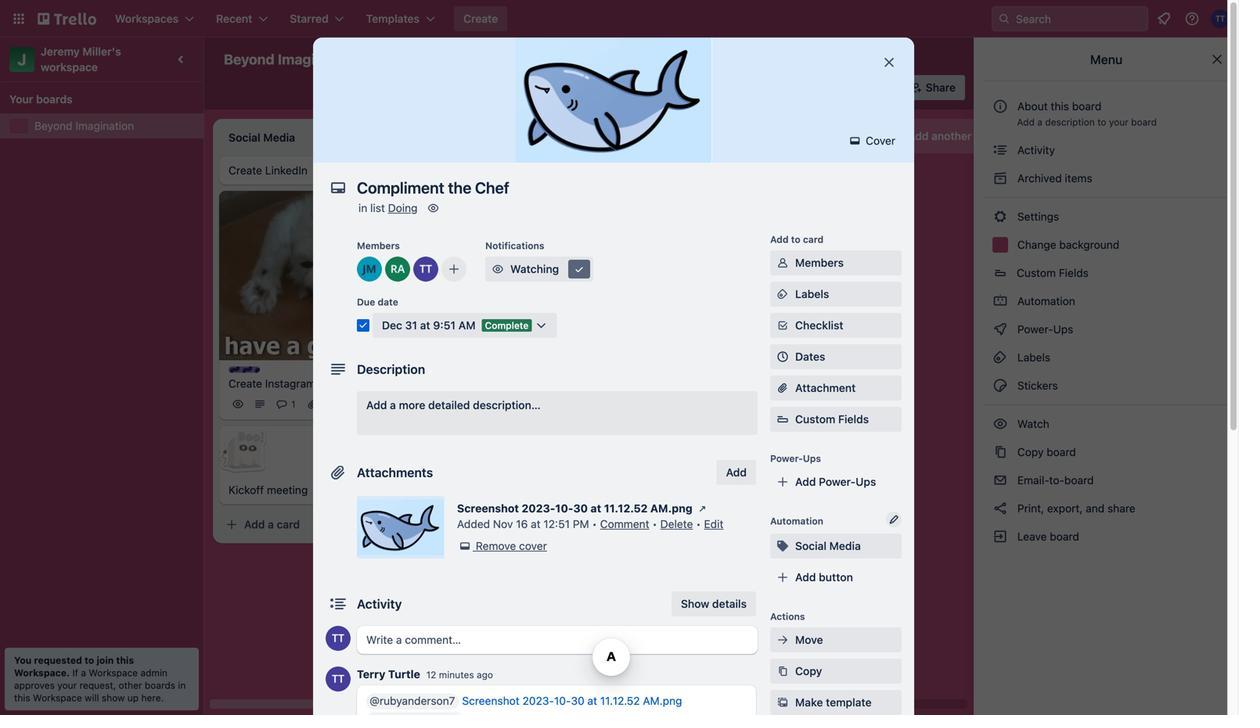 Task type: describe. For each thing, give the bounding box(es) containing it.
card for add a card
[[277, 519, 300, 532]]

add button
[[717, 461, 757, 486]]

if
[[72, 668, 78, 679]]

1 horizontal spatial terry turtle (terryturtle) image
[[573, 379, 592, 398]]

add for add a card
[[244, 519, 265, 532]]

add to card
[[771, 234, 824, 245]]

nov
[[493, 518, 513, 531]]

sm image for watch link
[[993, 417, 1009, 432]]

notifications
[[486, 240, 545, 251]]

your
[[9, 93, 33, 106]]

share button
[[904, 75, 966, 100]]

turtle
[[388, 669, 420, 681]]

1 horizontal spatial to
[[792, 234, 801, 245]]

1 horizontal spatial jeremy miller (jeremymiller198) image
[[395, 395, 414, 414]]

add a card button
[[219, 513, 395, 538]]

sm image for the automation link
[[993, 294, 1009, 309]]

add for add to card
[[771, 234, 789, 245]]

a for if a workspace admin approves your request, other boards in this workspace will show up here.
[[81, 668, 86, 679]]

ago
[[477, 670, 493, 681]]

screenshot 2023-10-30 at 11.12.52 am.png link
[[462, 695, 683, 708]]

a for add a more detailed description…
[[390, 399, 396, 412]]

this inside the if a workspace admin approves your request, other boards in this workspace will show up here.
[[14, 693, 30, 704]]

approves
[[14, 681, 55, 692]]

0 vertical spatial 10-
[[556, 502, 574, 515]]

Mark due date as complete checkbox
[[357, 320, 370, 332]]

back to home image
[[38, 6, 96, 31]]

sm image for left labels link
[[775, 287, 791, 302]]

create button
[[454, 6, 508, 31]]

1 vertical spatial screenshot
[[462, 695, 520, 708]]

meeting
[[267, 484, 308, 497]]

attachments
[[357, 466, 433, 481]]

change
[[1018, 239, 1057, 251]]

1 vertical spatial workspace
[[89, 668, 138, 679]]

request,
[[80, 681, 116, 692]]

complete
[[485, 320, 529, 331]]

12:51
[[544, 518, 570, 531]]

sm image for the settings link
[[993, 209, 1009, 225]]

another
[[932, 130, 972, 143]]

1 horizontal spatial in
[[359, 202, 368, 215]]

1 vertical spatial ruby anderson (rubyanderson7) image
[[617, 379, 636, 398]]

1 vertical spatial activity
[[357, 597, 402, 612]]

mark due date as complete image
[[357, 320, 370, 332]]

0 horizontal spatial imagination
[[75, 119, 134, 132]]

will
[[85, 693, 99, 704]]

automation link
[[984, 289, 1231, 314]]

share
[[1108, 502, 1136, 515]]

your inside about this board add a description to your board
[[1110, 117, 1129, 128]]

custom fields for add to card
[[796, 413, 870, 426]]

template
[[826, 697, 872, 710]]

0 vertical spatial screenshot
[[457, 502, 519, 515]]

dec 31 at 9:51 am
[[382, 319, 476, 332]]

search image
[[999, 13, 1011, 25]]

create for create linkedin
[[229, 164, 262, 177]]

color: purple, title: none image
[[229, 367, 260, 373]]

1 vertical spatial 10-
[[555, 695, 571, 708]]

email-to-board
[[1015, 474, 1095, 487]]

sm image for email-to-board link
[[993, 473, 1009, 489]]

about this board add a description to your board
[[1018, 100, 1158, 128]]

0 horizontal spatial jeremy miller (jeremymiller198) image
[[357, 257, 382, 282]]

board
[[558, 53, 588, 66]]

sm image for cover link
[[848, 133, 863, 149]]

archived items link
[[984, 166, 1231, 191]]

0 vertical spatial 30
[[574, 502, 588, 515]]

description…
[[473, 399, 541, 412]]

0 vertical spatial jeremy miller (jeremymiller198) image
[[857, 77, 879, 99]]

1 vertical spatial 30
[[571, 695, 585, 708]]

show
[[681, 598, 710, 611]]

show
[[102, 693, 125, 704]]

detailed
[[429, 399, 470, 412]]

imagination inside text field
[[278, 51, 357, 68]]

1 vertical spatial beyond
[[34, 119, 72, 132]]

custom fields button for add to card
[[771, 412, 902, 428]]

ruby anderson (rubyanderson7) image
[[385, 257, 410, 282]]

0 vertical spatial members
[[357, 240, 400, 251]]

fields for add to card
[[839, 413, 870, 426]]

sm image for copy board link
[[993, 445, 1009, 461]]

admin
[[141, 668, 168, 679]]

copy board link
[[984, 440, 1231, 465]]

ups up "media"
[[856, 476, 877, 489]]

custom for menu
[[1017, 267, 1057, 280]]

custom for add to card
[[796, 413, 836, 426]]

your inside the if a workspace admin approves your request, other boards in this workspace will show up here.
[[57, 681, 77, 692]]

print, export, and share
[[1015, 502, 1136, 515]]

board down export,
[[1051, 531, 1080, 544]]

0 vertical spatial 2023-
[[522, 502, 556, 515]]

make
[[796, 697, 824, 710]]

sm image for checklist link at the right top
[[775, 318, 791, 334]]

miller's
[[83, 45, 121, 58]]

create linkedin link
[[229, 163, 410, 179]]

0 horizontal spatial workspace
[[33, 693, 82, 704]]

cover
[[519, 540, 547, 553]]

delete
[[661, 518, 694, 531]]

members link
[[771, 251, 902, 276]]

watching
[[511, 263, 559, 276]]

instagram
[[265, 378, 316, 391]]

visible
[[485, 53, 519, 66]]

sm image for stickers link
[[993, 378, 1009, 394]]

board up 'print, export, and share' on the right of the page
[[1065, 474, 1095, 487]]

add for add button
[[796, 571, 817, 584]]

sm image for make template link
[[775, 696, 791, 711]]

1 vertical spatial list
[[371, 202, 385, 215]]

join
[[97, 656, 114, 667]]

12 minutes ago link
[[427, 670, 493, 681]]

1 horizontal spatial labels
[[1015, 351, 1051, 364]]

workspace visible button
[[397, 47, 528, 72]]

j
[[17, 50, 26, 69]]

move
[[796, 634, 824, 647]]

settings
[[1015, 210, 1060, 223]]

button
[[819, 571, 854, 584]]

board up description
[[1073, 100, 1102, 113]]

1 vertical spatial members
[[796, 257, 844, 269]]

social media
[[796, 540, 861, 553]]

am
[[459, 319, 476, 332]]

edit link
[[705, 518, 724, 531]]

thinking link
[[451, 172, 633, 188]]

create instagram link
[[229, 377, 410, 392]]

copy for copy board
[[1018, 446, 1044, 459]]

dates
[[796, 351, 826, 363]]

board up activity "link"
[[1132, 117, 1158, 128]]

terry turtle 12 minutes ago
[[357, 669, 493, 681]]

at down write a comment text field
[[588, 695, 598, 708]]

email-to-board link
[[984, 468, 1231, 493]]

1 vertical spatial 2023-
[[523, 695, 555, 708]]

at right 31
[[420, 319, 431, 332]]

to-
[[1050, 474, 1065, 487]]

dates button
[[771, 345, 902, 370]]

your boards
[[9, 93, 73, 106]]

1 vertical spatial beyond imagination
[[34, 119, 134, 132]]

add button
[[796, 571, 854, 584]]

a inside about this board add a description to your board
[[1038, 117, 1043, 128]]

workspace visible
[[425, 53, 519, 66]]

0 vertical spatial boards
[[36, 93, 73, 106]]

doing
[[388, 202, 418, 215]]

make template link
[[771, 691, 902, 716]]

0 horizontal spatial labels link
[[771, 282, 902, 307]]

a for add a card
[[268, 519, 274, 532]]

up
[[127, 693, 139, 704]]

export,
[[1048, 502, 1084, 515]]

show details link
[[672, 592, 757, 617]]

card for add to card
[[804, 234, 824, 245]]

0 horizontal spatial terry turtle (terryturtle) image
[[373, 395, 392, 414]]

cover link
[[843, 128, 905, 154]]

boards inside the if a workspace admin approves your request, other boards in this workspace will show up here.
[[145, 681, 175, 692]]

jeremy miller (jeremymiller198) image
[[595, 379, 614, 398]]

@rubyanderson7 screenshot 2023-10-30 at 11.12.52 am.png
[[370, 695, 683, 708]]

sm image for members link
[[775, 255, 791, 271]]

attachment
[[796, 382, 856, 395]]

to inside about this board add a description to your board
[[1098, 117, 1107, 128]]

sm image for move link
[[775, 633, 791, 649]]

archived
[[1018, 172, 1063, 185]]

and
[[1086, 502, 1105, 515]]

ups inside button
[[638, 81, 658, 94]]

power-ups link
[[984, 317, 1231, 342]]



Task type: locate. For each thing, give the bounding box(es) containing it.
copy for copy
[[796, 665, 823, 678]]

2 horizontal spatial this
[[1051, 100, 1070, 113]]

0 vertical spatial beyond imagination
[[224, 51, 357, 68]]

activity up archived
[[1015, 144, 1056, 157]]

1 vertical spatial create
[[229, 164, 262, 177]]

labels link down members link
[[771, 282, 902, 307]]

list
[[975, 130, 991, 143], [371, 202, 385, 215]]

0 vertical spatial in
[[359, 202, 368, 215]]

sm image inside email-to-board link
[[993, 473, 1009, 489]]

1 horizontal spatial copy
[[1018, 446, 1044, 459]]

1 vertical spatial custom fields button
[[771, 412, 902, 428]]

a left more
[[390, 399, 396, 412]]

1 horizontal spatial labels link
[[984, 345, 1231, 370]]

0 horizontal spatial automation
[[693, 81, 753, 94]]

2023- down write a comment text field
[[523, 695, 555, 708]]

labels
[[796, 288, 830, 301], [1015, 351, 1051, 364]]

2 vertical spatial this
[[14, 693, 30, 704]]

minutes
[[439, 670, 474, 681]]

sm image inside copy board link
[[993, 445, 1009, 461]]

power-ups up add power-ups
[[771, 454, 822, 464]]

workspace down the approves
[[33, 693, 82, 704]]

comment link
[[601, 518, 650, 531]]

0 vertical spatial list
[[975, 130, 991, 143]]

create down color: purple, title: none image
[[229, 378, 262, 391]]

fields for menu
[[1060, 267, 1089, 280]]

1 horizontal spatial ruby anderson (rubyanderson7) image
[[878, 77, 900, 99]]

this inside you requested to join this workspace.
[[116, 656, 134, 667]]

screenshot down ago
[[462, 695, 520, 708]]

ups left automation button
[[638, 81, 658, 94]]

stickers link
[[984, 374, 1231, 399]]

custom fields down 'attachment' button
[[796, 413, 870, 426]]

create
[[464, 12, 498, 25], [229, 164, 262, 177], [229, 378, 262, 391]]

in inside the if a workspace admin approves your request, other boards in this workspace will show up here.
[[178, 681, 186, 692]]

to up activity "link"
[[1098, 117, 1107, 128]]

date
[[378, 297, 399, 308]]

sm image inside leave board link
[[993, 530, 1009, 545]]

you requested to join this workspace.
[[14, 656, 134, 679]]

0 vertical spatial card
[[804, 234, 824, 245]]

0 vertical spatial custom fields button
[[984, 261, 1231, 286]]

terry turtle (terryturtle) image
[[573, 379, 592, 398], [373, 395, 392, 414]]

sm image inside cover link
[[848, 133, 863, 149]]

beyond imagination
[[224, 51, 357, 68], [34, 119, 134, 132]]

1 vertical spatial 11.12.52
[[601, 695, 640, 708]]

0 horizontal spatial beyond
[[34, 119, 72, 132]]

screenshot up added
[[457, 502, 519, 515]]

thinking
[[451, 173, 494, 186]]

card inside "add a card" button
[[277, 519, 300, 532]]

copy up make
[[796, 665, 823, 678]]

1 horizontal spatial list
[[975, 130, 991, 143]]

a inside button
[[268, 519, 274, 532]]

1 horizontal spatial custom fields button
[[984, 261, 1231, 286]]

16
[[516, 518, 528, 531]]

fields down change background
[[1060, 267, 1089, 280]]

beyond imagination inside text field
[[224, 51, 357, 68]]

1 vertical spatial fields
[[839, 413, 870, 426]]

sm image inside power-ups link
[[993, 322, 1009, 338]]

copy link
[[771, 660, 902, 685]]

0 vertical spatial create
[[464, 12, 498, 25]]

1 vertical spatial in
[[178, 681, 186, 692]]

terry turtle (terryturtle) image left jeremy miller (jeremymiller198) icon
[[573, 379, 592, 398]]

imagination
[[278, 51, 357, 68], [75, 119, 134, 132]]

sm image for watching button
[[490, 262, 506, 277]]

sm image inside make template link
[[775, 696, 791, 711]]

sm image for activity "link"
[[993, 143, 1009, 158]]

sm image inside the automation link
[[993, 294, 1009, 309]]

ups down the automation link
[[1054, 323, 1074, 336]]

1 horizontal spatial custom fields
[[1017, 267, 1089, 280]]

to
[[1098, 117, 1107, 128], [792, 234, 801, 245], [85, 656, 94, 667]]

0 vertical spatial beyond
[[224, 51, 275, 68]]

1 horizontal spatial automation
[[771, 516, 824, 527]]

1
[[291, 399, 296, 410]]

due
[[357, 297, 375, 308]]

1 horizontal spatial power-ups
[[771, 454, 822, 464]]

in right other
[[178, 681, 186, 692]]

this down the approves
[[14, 693, 30, 704]]

sm image for the remove cover link
[[457, 539, 473, 555]]

1 horizontal spatial custom
[[1017, 267, 1057, 280]]

1 vertical spatial jeremy miller (jeremymiller198) image
[[357, 257, 382, 282]]

social
[[796, 540, 827, 553]]

1 horizontal spatial your
[[1110, 117, 1129, 128]]

10- up 12:51 at the bottom left of page
[[556, 502, 574, 515]]

add inside add power-ups link
[[796, 476, 817, 489]]

card down meeting
[[277, 519, 300, 532]]

labels up stickers at the right of page
[[1015, 351, 1051, 364]]

0 horizontal spatial your
[[57, 681, 77, 692]]

your boards with 1 items element
[[9, 90, 186, 109]]

menu
[[1091, 52, 1123, 67]]

sm image for leave board link
[[993, 530, 1009, 545]]

social media button
[[771, 534, 902, 559]]

create inside create instagram link
[[229, 378, 262, 391]]

0 horizontal spatial card
[[277, 519, 300, 532]]

0 vertical spatial to
[[1098, 117, 1107, 128]]

kickoff meeting link
[[229, 483, 410, 499]]

your up activity "link"
[[1110, 117, 1129, 128]]

sm image
[[993, 171, 1009, 186], [490, 262, 506, 277], [572, 262, 587, 277], [993, 294, 1009, 309], [993, 322, 1009, 338], [993, 378, 1009, 394], [993, 417, 1009, 432], [775, 539, 791, 555], [775, 664, 791, 680], [775, 696, 791, 711]]

0 horizontal spatial custom
[[796, 413, 836, 426]]

30 down write a comment text field
[[571, 695, 585, 708]]

add inside about this board add a description to your board
[[1018, 117, 1035, 128]]

sm image inside members link
[[775, 255, 791, 271]]

sm image inside social media button
[[775, 539, 791, 555]]

2 vertical spatial jeremy miller (jeremymiller198) image
[[395, 395, 414, 414]]

jeremy
[[41, 45, 80, 58]]

add another list button
[[880, 119, 1093, 154]]

1 vertical spatial labels link
[[984, 345, 1231, 370]]

2 vertical spatial automation
[[771, 516, 824, 527]]

add inside add another list button
[[909, 130, 929, 143]]

jeremy miller (jeremymiller198) image down description on the bottom
[[395, 395, 414, 414]]

add a more detailed description…
[[367, 399, 541, 412]]

in left doing link
[[359, 202, 368, 215]]

list right another
[[975, 130, 991, 143]]

sm image for copy link
[[775, 664, 791, 680]]

members
[[357, 240, 400, 251], [796, 257, 844, 269]]

power- down customize views icon
[[601, 81, 638, 94]]

fields
[[1060, 267, 1089, 280], [839, 413, 870, 426]]

1 horizontal spatial beyond imagination
[[224, 51, 357, 68]]

a right if at the left of the page
[[81, 668, 86, 679]]

0 vertical spatial custom
[[1017, 267, 1057, 280]]

archived items
[[1015, 172, 1093, 185]]

your down if at the left of the page
[[57, 681, 77, 692]]

1 vertical spatial your
[[57, 681, 77, 692]]

dec
[[382, 319, 403, 332]]

members down add to card
[[796, 257, 844, 269]]

activity link
[[984, 138, 1231, 163]]

custom fields button down change background link on the top
[[984, 261, 1231, 286]]

watch link
[[984, 412, 1231, 437]]

power-ups down customize views icon
[[601, 81, 658, 94]]

0 vertical spatial labels
[[796, 288, 830, 301]]

open information menu image
[[1185, 11, 1201, 27]]

0 vertical spatial copy
[[1018, 446, 1044, 459]]

sm image inside move link
[[775, 633, 791, 649]]

copy up email-
[[1018, 446, 1044, 459]]

boards
[[36, 93, 73, 106], [145, 681, 175, 692]]

more
[[399, 399, 426, 412]]

activity inside "link"
[[1015, 144, 1056, 157]]

primary element
[[0, 0, 1240, 38]]

2 horizontal spatial jeremy miller (jeremymiller198) image
[[857, 77, 879, 99]]

terry turtle (terryturtle) image left more
[[373, 395, 392, 414]]

sm image for automation button
[[671, 75, 693, 97]]

to inside you requested to join this workspace.
[[85, 656, 94, 667]]

power-
[[601, 81, 638, 94], [1018, 323, 1054, 336], [771, 454, 803, 464], [819, 476, 856, 489]]

workspace inside 'button'
[[425, 53, 483, 66]]

10- down write a comment text field
[[555, 695, 571, 708]]

power- inside button
[[601, 81, 638, 94]]

automation inside button
[[693, 81, 753, 94]]

ruby anderson (rubyanderson7) image left share button on the top right of page
[[878, 77, 900, 99]]

2 vertical spatial workspace
[[33, 693, 82, 704]]

sm image inside the 'print, export, and share' link
[[993, 501, 1009, 517]]

a down about
[[1038, 117, 1043, 128]]

make template
[[796, 697, 872, 710]]

sm image inside checklist link
[[775, 318, 791, 334]]

power- up stickers at the right of page
[[1018, 323, 1054, 336]]

power-ups up stickers at the right of page
[[1015, 323, 1077, 336]]

None text field
[[349, 174, 866, 202]]

Search field
[[1011, 7, 1148, 31]]

sm image for labels link to the right
[[993, 350, 1009, 366]]

you
[[14, 656, 32, 667]]

30
[[574, 502, 588, 515], [571, 695, 585, 708]]

2 horizontal spatial workspace
[[425, 53, 483, 66]]

2 horizontal spatial power-ups
[[1015, 323, 1077, 336]]

custom down change
[[1017, 267, 1057, 280]]

create up workspace visible
[[464, 12, 498, 25]]

1 vertical spatial card
[[277, 519, 300, 532]]

boards right your
[[36, 93, 73, 106]]

workspace
[[41, 61, 98, 74]]

1 vertical spatial custom fields
[[796, 413, 870, 426]]

0 notifications image
[[1155, 9, 1174, 28]]

add for add
[[727, 466, 747, 479]]

jeremy miller (jeremymiller198) image left ruby anderson (rubyanderson7) image
[[357, 257, 382, 282]]

edit
[[705, 518, 724, 531]]

to up members link
[[792, 234, 801, 245]]

0 vertical spatial am.png
[[651, 502, 693, 515]]

list inside button
[[975, 130, 991, 143]]

sm image inside "archived items" link
[[993, 171, 1009, 186]]

add inside add button button
[[796, 571, 817, 584]]

labels up checklist
[[796, 288, 830, 301]]

0 vertical spatial power-ups
[[601, 81, 658, 94]]

media
[[830, 540, 861, 553]]

1 vertical spatial power-ups
[[1015, 323, 1077, 336]]

1 vertical spatial custom
[[796, 413, 836, 426]]

0 horizontal spatial activity
[[357, 597, 402, 612]]

1 horizontal spatial card
[[804, 234, 824, 245]]

0 horizontal spatial fields
[[839, 413, 870, 426]]

beyond inside text field
[[224, 51, 275, 68]]

terry
[[357, 669, 386, 681]]

1 vertical spatial labels
[[1015, 351, 1051, 364]]

activity up "terry" on the bottom of page
[[357, 597, 402, 612]]

customize views image
[[606, 52, 621, 67]]

sm image for social media button
[[775, 539, 791, 555]]

stickers
[[1015, 380, 1059, 392]]

create from template… image
[[401, 519, 414, 532]]

add for add a more detailed description…
[[367, 399, 387, 412]]

create from template… image
[[846, 337, 858, 350]]

0 horizontal spatial to
[[85, 656, 94, 667]]

watching button
[[486, 257, 594, 282]]

power- up social media button
[[819, 476, 856, 489]]

custom fields for menu
[[1017, 267, 1089, 280]]

description
[[357, 362, 425, 377]]

0 vertical spatial ruby anderson (rubyanderson7) image
[[878, 77, 900, 99]]

copy board
[[1015, 446, 1077, 459]]

list left doing link
[[371, 202, 385, 215]]

a inside the if a workspace admin approves your request, other boards in this workspace will show up here.
[[81, 668, 86, 679]]

2 horizontal spatial to
[[1098, 117, 1107, 128]]

1 vertical spatial to
[[792, 234, 801, 245]]

1 vertical spatial copy
[[796, 665, 823, 678]]

create for create instagram
[[229, 378, 262, 391]]

0 horizontal spatial beyond imagination
[[34, 119, 134, 132]]

change background
[[1015, 239, 1120, 251]]

this right join
[[116, 656, 134, 667]]

settings link
[[984, 204, 1231, 230]]

power- right add button
[[771, 454, 803, 464]]

0 horizontal spatial custom fields
[[796, 413, 870, 426]]

terry turtle (terryturtle) image
[[1212, 9, 1231, 28], [837, 77, 859, 99], [414, 257, 439, 282], [326, 627, 351, 652], [326, 667, 351, 692]]

this up description
[[1051, 100, 1070, 113]]

0 vertical spatial custom fields
[[1017, 267, 1089, 280]]

@rubyanderson7
[[370, 695, 455, 708]]

comment
[[601, 518, 650, 531]]

sm image inside activity "link"
[[993, 143, 1009, 158]]

sm image inside automation button
[[671, 75, 693, 97]]

0 vertical spatial workspace
[[425, 53, 483, 66]]

sm image for "archived items" link
[[993, 171, 1009, 186]]

card up members link
[[804, 234, 824, 245]]

0 vertical spatial 11.12.52
[[604, 502, 648, 515]]

jeremy miller (jeremymiller198) image up cover link
[[857, 77, 879, 99]]

create inside create linkedin link
[[229, 164, 262, 177]]

ruby anderson (rubyanderson7) image right jeremy miller (jeremymiller198) icon
[[617, 379, 636, 398]]

change background link
[[984, 233, 1231, 258]]

2 vertical spatial create
[[229, 378, 262, 391]]

add inside add a more detailed description… link
[[367, 399, 387, 412]]

ups up add power-ups
[[803, 454, 822, 464]]

sm image inside stickers link
[[993, 378, 1009, 394]]

custom fields button down 'attachment' button
[[771, 412, 902, 428]]

jeremy miller (jeremymiller198) image
[[857, 77, 879, 99], [357, 257, 382, 282], [395, 395, 414, 414]]

sm image for power-ups link
[[993, 322, 1009, 338]]

fields down 'attachment' button
[[839, 413, 870, 426]]

sm image inside the settings link
[[993, 209, 1009, 225]]

create for create
[[464, 12, 498, 25]]

add a card
[[244, 519, 300, 532]]

30 up the pm
[[574, 502, 588, 515]]

Write a comment text field
[[357, 627, 758, 655]]

sm image inside copy link
[[775, 664, 791, 680]]

sm image
[[671, 75, 693, 97], [848, 133, 863, 149], [993, 143, 1009, 158], [426, 201, 441, 216], [993, 209, 1009, 225], [775, 255, 791, 271], [775, 287, 791, 302], [775, 318, 791, 334], [993, 350, 1009, 366], [993, 445, 1009, 461], [993, 473, 1009, 489], [695, 501, 711, 517], [993, 501, 1009, 517], [993, 530, 1009, 545], [457, 539, 473, 555], [775, 633, 791, 649]]

in
[[359, 202, 368, 215], [178, 681, 186, 692]]

create left linkedin
[[229, 164, 262, 177]]

add members to card image
[[448, 262, 461, 277]]

power-ups inside button
[[601, 81, 658, 94]]

linkedin
[[265, 164, 308, 177]]

about
[[1018, 100, 1049, 113]]

add inside add button
[[727, 466, 747, 479]]

0 vertical spatial automation
[[693, 81, 753, 94]]

custom down the attachment at the right bottom of page
[[796, 413, 836, 426]]

add power-ups link
[[771, 470, 902, 495]]

add for add another list
[[909, 130, 929, 143]]

0 horizontal spatial power-ups
[[601, 81, 658, 94]]

add for add power-ups
[[796, 476, 817, 489]]

0 horizontal spatial members
[[357, 240, 400, 251]]

Board name text field
[[216, 47, 365, 72]]

create inside create button
[[464, 12, 498, 25]]

custom fields down change background
[[1017, 267, 1089, 280]]

0 horizontal spatial boards
[[36, 93, 73, 106]]

here.
[[141, 693, 164, 704]]

members up ruby anderson (rubyanderson7) image
[[357, 240, 400, 251]]

0 horizontal spatial this
[[14, 693, 30, 704]]

workspace left 'visible'
[[425, 53, 483, 66]]

automation
[[693, 81, 753, 94], [1015, 295, 1076, 308], [771, 516, 824, 527]]

checklist link
[[771, 313, 902, 338]]

1 vertical spatial automation
[[1015, 295, 1076, 308]]

this inside about this board add a description to your board
[[1051, 100, 1070, 113]]

leave
[[1018, 531, 1048, 544]]

add inside "add a card" button
[[244, 519, 265, 532]]

1 horizontal spatial fields
[[1060, 267, 1089, 280]]

add a more detailed description… link
[[357, 392, 758, 436]]

kickoff meeting
[[229, 484, 308, 497]]

1 horizontal spatial boards
[[145, 681, 175, 692]]

workspace down join
[[89, 668, 138, 679]]

sm image for the 'print, export, and share' link
[[993, 501, 1009, 517]]

if a workspace admin approves your request, other boards in this workspace will show up here.
[[14, 668, 186, 704]]

board link
[[531, 47, 598, 72]]

labels link
[[771, 282, 902, 307], [984, 345, 1231, 370]]

board up to-
[[1047, 446, 1077, 459]]

1 horizontal spatial imagination
[[278, 51, 357, 68]]

2023- up added nov 16 at 12:51 pm
[[522, 502, 556, 515]]

to left join
[[85, 656, 94, 667]]

0 horizontal spatial list
[[371, 202, 385, 215]]

0 vertical spatial fields
[[1060, 267, 1089, 280]]

boards down the admin
[[145, 681, 175, 692]]

1 vertical spatial imagination
[[75, 119, 134, 132]]

0 horizontal spatial ruby anderson (rubyanderson7) image
[[617, 379, 636, 398]]

2 vertical spatial power-ups
[[771, 454, 822, 464]]

0 vertical spatial activity
[[1015, 144, 1056, 157]]

attachment button
[[771, 376, 902, 401]]

at right 16
[[531, 518, 541, 531]]

0 vertical spatial labels link
[[771, 282, 902, 307]]

0 vertical spatial this
[[1051, 100, 1070, 113]]

in list doing
[[359, 202, 418, 215]]

sm image inside watch link
[[993, 417, 1009, 432]]

labels link down power-ups link
[[984, 345, 1231, 370]]

checklist
[[796, 319, 844, 332]]

a down kickoff meeting
[[268, 519, 274, 532]]

actions
[[771, 612, 806, 623]]

custom fields button for menu
[[984, 261, 1231, 286]]

1 vertical spatial am.png
[[643, 695, 683, 708]]

added
[[457, 518, 490, 531]]

9:51
[[433, 319, 456, 332]]

show details
[[681, 598, 747, 611]]

at up comment in the bottom of the page
[[591, 502, 602, 515]]

add power-ups
[[796, 476, 877, 489]]

ruby anderson (rubyanderson7) image
[[878, 77, 900, 99], [617, 379, 636, 398]]



Task type: vqa. For each thing, say whether or not it's contained in the screenshot.
left Workspaces
no



